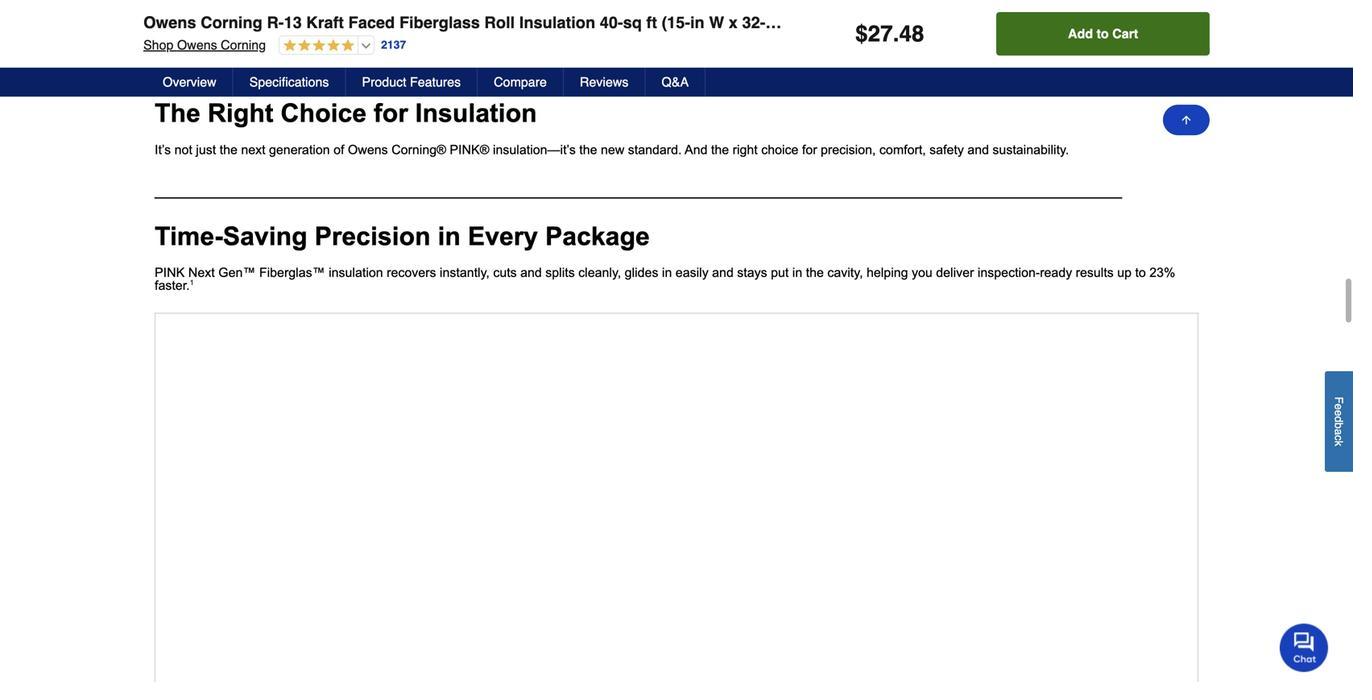 Task type: locate. For each thing, give the bounding box(es) containing it.
fiberglas™
[[259, 266, 325, 280]]

0 vertical spatial corning
[[201, 13, 262, 32]]

pink®
[[450, 142, 489, 157]]

reviews button
[[564, 68, 646, 97]]

0 horizontal spatial ft
[[647, 13, 657, 32]]

shop
[[143, 37, 174, 52]]

in up instantly,
[[438, 222, 461, 251]]

0 vertical spatial for
[[374, 99, 408, 128]]

1 horizontal spatial and
[[712, 266, 734, 280]]

owens right of
[[348, 142, 388, 157]]

the left cavity,
[[806, 266, 824, 280]]

to
[[1097, 26, 1109, 41], [1135, 266, 1146, 280]]

.
[[893, 21, 899, 47]]

1 horizontal spatial ft
[[766, 13, 776, 32]]

individual
[[800, 13, 876, 32]]

corning
[[201, 13, 262, 32], [221, 37, 266, 52]]

r-
[[267, 13, 284, 32]]

right
[[733, 142, 758, 157]]

not
[[174, 142, 192, 157]]

product features button
[[346, 68, 478, 97]]

specifications
[[249, 75, 329, 89]]

precision
[[315, 222, 431, 251]]

corning up "shop owens corning"
[[201, 13, 262, 32]]

ft
[[647, 13, 657, 32], [766, 13, 776, 32]]

1 horizontal spatial for
[[802, 142, 817, 157]]

product features
[[362, 75, 461, 89]]

insulation left the 40-
[[519, 13, 596, 32]]

and
[[685, 142, 708, 157]]

inspection-
[[978, 266, 1040, 280]]

13
[[284, 13, 302, 32]]

and left stays
[[712, 266, 734, 280]]

right
[[208, 99, 274, 128]]

instantly,
[[440, 266, 490, 280]]

2137
[[381, 38, 406, 51]]

for down product
[[374, 99, 408, 128]]

0 vertical spatial insulation
[[519, 13, 596, 32]]

the right "and"
[[711, 142, 729, 157]]

in left w
[[690, 13, 705, 32]]

for
[[374, 99, 408, 128], [802, 142, 817, 157]]

(15-
[[662, 13, 690, 32]]

f
[[1333, 397, 1346, 404]]

2 ft from the left
[[766, 13, 776, 32]]

cavity,
[[828, 266, 863, 280]]

arrow up image
[[1180, 114, 1193, 126]]

1 horizontal spatial to
[[1135, 266, 1146, 280]]

choice
[[761, 142, 799, 157]]

standard.
[[628, 142, 682, 157]]

of
[[334, 142, 344, 157]]

cart
[[1113, 26, 1138, 41]]

x
[[729, 13, 738, 32]]

the
[[220, 142, 238, 157], [579, 142, 597, 157], [711, 142, 729, 157], [806, 266, 824, 280]]

40-
[[600, 13, 623, 32]]

1 ft from the left
[[647, 13, 657, 32]]

$ 27 . 48
[[856, 21, 925, 47]]

ft left l)
[[766, 13, 776, 32]]

time-
[[155, 222, 223, 251]]

c
[[1333, 435, 1346, 441]]

e up d
[[1333, 404, 1346, 410]]

owens up shop
[[143, 13, 196, 32]]

it's
[[155, 142, 171, 157]]

1 vertical spatial corning
[[221, 37, 266, 52]]

for right choice
[[802, 142, 817, 157]]

the left new
[[579, 142, 597, 157]]

helping
[[867, 266, 908, 280]]

pink
[[155, 266, 185, 280]]

to right up
[[1135, 266, 1146, 280]]

0 vertical spatial to
[[1097, 26, 1109, 41]]

corning®
[[392, 142, 446, 157]]

faced
[[348, 13, 395, 32]]

insulation
[[519, 13, 596, 32], [415, 99, 537, 128]]

0 horizontal spatial to
[[1097, 26, 1109, 41]]

put
[[771, 266, 789, 280]]

e up b
[[1333, 410, 1346, 417]]

package
[[545, 222, 650, 251]]

to inside pink next gen™ fiberglas™ insulation recovers instantly, cuts and splits cleanly, glides in easily and stays put in the cavity, helping you deliver inspection-ready results up to 23% faster.
[[1135, 266, 1146, 280]]

e
[[1333, 404, 1346, 410], [1333, 410, 1346, 417]]

add to cart button
[[997, 12, 1210, 56]]

fiberglass
[[399, 13, 480, 32]]

just
[[196, 142, 216, 157]]

insulation
[[329, 266, 383, 280]]

and
[[968, 142, 989, 157], [521, 266, 542, 280], [712, 266, 734, 280]]

cleanly,
[[579, 266, 621, 280]]

and right safety
[[968, 142, 989, 157]]

to right add
[[1097, 26, 1109, 41]]

time-saving precision in every package
[[155, 222, 650, 251]]

0 vertical spatial owens
[[143, 13, 196, 32]]

saving
[[223, 222, 307, 251]]

corning up specifications
[[221, 37, 266, 52]]

sustainability.
[[993, 142, 1069, 157]]

ft right sq
[[647, 13, 657, 32]]

32-
[[742, 13, 766, 32]]

owens
[[143, 13, 196, 32], [177, 37, 217, 52], [348, 142, 388, 157]]

easily
[[676, 266, 709, 280]]

1 vertical spatial to
[[1135, 266, 1146, 280]]

glides
[[625, 266, 659, 280]]

insulation up 'pink®' on the top left
[[415, 99, 537, 128]]

reviews
[[580, 75, 629, 89]]

faster.
[[155, 278, 190, 293]]

add
[[1068, 26, 1093, 41]]

and right the cuts
[[521, 266, 542, 280]]

pack
[[880, 13, 918, 32]]

owens up overview
[[177, 37, 217, 52]]

ready
[[1040, 266, 1072, 280]]

in right "put"
[[793, 266, 803, 280]]



Task type: describe. For each thing, give the bounding box(es) containing it.
a
[[1333, 429, 1346, 435]]

compare
[[494, 75, 547, 89]]

splits
[[546, 266, 575, 280]]

0 horizontal spatial for
[[374, 99, 408, 128]]

compare button
[[478, 68, 564, 97]]

l)
[[781, 13, 796, 32]]

next
[[241, 142, 265, 157]]

1 e from the top
[[1333, 404, 1346, 410]]

pink next gen™ fiberglas™ insulation recovers instantly, cuts and splits cleanly, glides in easily and stays put in the cavity, helping you deliver inspection-ready results up to 23% faster.
[[155, 266, 1176, 293]]

0 horizontal spatial and
[[521, 266, 542, 280]]

the right choice for insulation
[[155, 99, 537, 128]]

to inside button
[[1097, 26, 1109, 41]]

1 vertical spatial for
[[802, 142, 817, 157]]

b
[[1333, 423, 1346, 429]]

every
[[468, 222, 538, 251]]

owens corning r-13 kraft faced fiberglass roll insulation 40-sq ft (15-in w x 32-ft l) individual pack
[[143, 13, 918, 32]]

new
[[601, 142, 625, 157]]

_______________________________________________________________________________________________________________________________________
[[155, 184, 1122, 199]]

2 e from the top
[[1333, 410, 1346, 417]]

it's not just the next generation of owens corning® pink® insulation—it's the new standard. and the right choice for precision, comfort, safety and sustainability.
[[155, 142, 1069, 157]]

deliver
[[936, 266, 974, 280]]

cuts
[[493, 266, 517, 280]]

gen™
[[218, 266, 256, 280]]

k
[[1333, 441, 1346, 447]]

add to cart
[[1068, 26, 1138, 41]]

2 horizontal spatial and
[[968, 142, 989, 157]]

generation
[[269, 142, 330, 157]]

f e e d b a c k
[[1333, 397, 1346, 447]]

chat invite button image
[[1280, 623, 1329, 672]]

up
[[1118, 266, 1132, 280]]

you
[[912, 266, 933, 280]]

d
[[1333, 417, 1346, 423]]

1 vertical spatial owens
[[177, 37, 217, 52]]

stays
[[737, 266, 767, 280]]

choice
[[281, 99, 367, 128]]

overview
[[163, 75, 216, 89]]

the right 'just' on the left top
[[220, 142, 238, 157]]

results
[[1076, 266, 1114, 280]]

sq
[[623, 13, 642, 32]]

recovers
[[387, 266, 436, 280]]

27
[[868, 21, 893, 47]]

specifications button
[[233, 68, 346, 97]]

4.7 stars image
[[280, 39, 355, 54]]

kraft
[[306, 13, 344, 32]]

roll
[[485, 13, 515, 32]]

q&a button
[[646, 68, 706, 97]]

insulation—it's
[[493, 142, 576, 157]]

precision,
[[821, 142, 876, 157]]

$
[[856, 21, 868, 47]]

product
[[362, 75, 406, 89]]

q&a
[[662, 75, 689, 89]]

in left easily
[[662, 266, 672, 280]]

shop owens corning
[[143, 37, 266, 52]]

overview button
[[147, 68, 233, 97]]

the inside pink next gen™ fiberglas™ insulation recovers instantly, cuts and splits cleanly, glides in easily and stays put in the cavity, helping you deliver inspection-ready results up to 23% faster.
[[806, 266, 824, 280]]

features
[[410, 75, 461, 89]]

next
[[188, 266, 215, 280]]

23%
[[1150, 266, 1176, 280]]

1
[[190, 279, 194, 287]]

f e e d b a c k button
[[1325, 372, 1353, 472]]

w
[[709, 13, 724, 32]]

1 vertical spatial insulation
[[415, 99, 537, 128]]

safety
[[930, 142, 964, 157]]

the
[[155, 99, 201, 128]]

2 vertical spatial owens
[[348, 142, 388, 157]]

comfort,
[[880, 142, 926, 157]]

48
[[899, 21, 925, 47]]



Task type: vqa. For each thing, say whether or not it's contained in the screenshot.
up
yes



